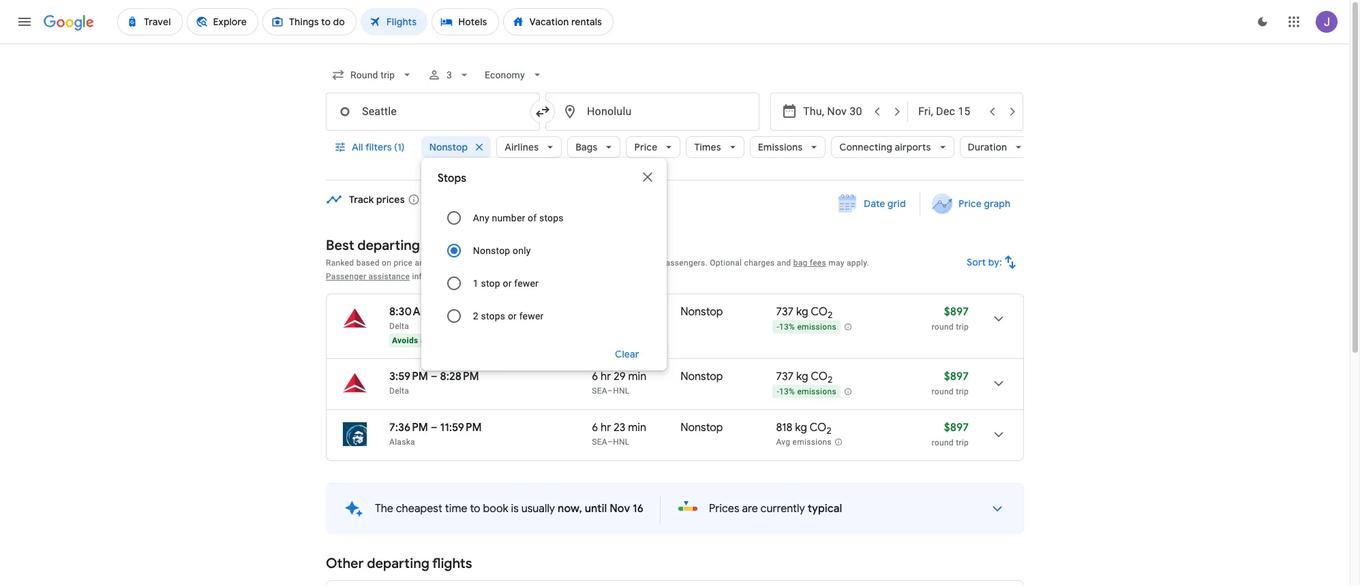 Task type: vqa. For each thing, say whether or not it's contained in the screenshot.
transit
no



Task type: describe. For each thing, give the bounding box(es) containing it.
prices are currently typical
[[709, 502, 842, 516]]

6 for 6 hr 29 min
[[592, 370, 598, 384]]

prices include required taxes + fees for 3 passengers. optional charges and bag fees may apply. passenger assistance
[[326, 258, 869, 282]]

1 nonstop flight. element from the top
[[681, 305, 723, 321]]

sort by: button
[[961, 246, 1024, 279]]

11:59 pm
[[440, 421, 482, 435]]

1 vertical spatial nov
[[610, 502, 630, 516]]

1 $897 round trip from the top
[[932, 305, 969, 332]]

897 US dollars text field
[[944, 370, 969, 384]]

fewer for 1 stop or fewer
[[514, 278, 539, 289]]

- for 8:30 am
[[777, 323, 779, 332]]

kg for 6 hr 29 min
[[796, 370, 808, 384]]

trip for 6 hr 23 min
[[956, 438, 969, 448]]

taxes
[[592, 258, 613, 268]]

prices for include
[[502, 258, 526, 268]]

best departing flights
[[326, 237, 463, 254]]

emissions for 8:30 am
[[797, 323, 836, 332]]

graph
[[984, 198, 1010, 210]]

passenger assistance button
[[326, 272, 410, 282]]

on
[[382, 258, 391, 268]]

number
[[492, 213, 525, 224]]

leaves seattle-tacoma international airport at 3:59 pm on thursday, november 30 and arrives at daniel k. inouye international airport at 8:28 pm on thursday, november 30. element
[[389, 370, 479, 384]]

trip for 6 hr 29 min
[[956, 387, 969, 397]]

total duration 6 hr 23 min. element
[[592, 421, 681, 437]]

include
[[529, 258, 556, 268]]

2 fees from the left
[[810, 258, 826, 268]]

1 vertical spatial stops
[[481, 311, 505, 322]]

the
[[375, 502, 393, 516]]

1 round from the top
[[932, 322, 954, 332]]

nonstop flight. element for 6 hr 29 min
[[681, 370, 723, 386]]

stop
[[481, 278, 500, 289]]

connecting airports
[[839, 141, 931, 153]]

prices
[[376, 194, 405, 206]]

bag fees button
[[793, 258, 826, 268]]

nonstop inside popup button
[[429, 141, 468, 153]]

avoids as much co
[[392, 336, 467, 346]]

737 for 8:30 am
[[776, 305, 794, 319]]

Departure time: 7:36 PM. text field
[[389, 421, 428, 435]]

alaska
[[389, 438, 415, 447]]

bags button
[[567, 131, 621, 164]]

13% for 8:30 am
[[779, 323, 795, 332]]

best
[[326, 237, 354, 254]]

total duration 6 hr 30 min. element
[[592, 305, 681, 321]]

Departure time: 8:30 AM. text field
[[389, 305, 430, 319]]

prices for are
[[709, 502, 739, 516]]

is
[[511, 502, 519, 516]]

2 inside 'stops' option group
[[473, 311, 478, 322]]

leaves seattle-tacoma international airport at 7:36 pm on thursday, november 30 and arrives at daniel k. inouye international airport at 11:59 pm on thursday, november 30. element
[[389, 421, 482, 435]]

7:36 pm
[[389, 421, 428, 435]]

currently
[[761, 502, 805, 516]]

7:36 pm – 11:59 pm alaska
[[389, 421, 482, 447]]

nonstop button
[[421, 131, 491, 164]]

other
[[326, 556, 364, 573]]

flight details. leaves seattle-tacoma international airport at 8:30 am on thursday, november 30 and arrives at daniel k. inouye international airport at 1:00 pm on thursday, november 30. image
[[982, 303, 1015, 335]]

more details image
[[981, 493, 1014, 526]]

6 hr 23 min sea – hnl
[[592, 421, 646, 447]]

1:00 pm
[[442, 305, 482, 319]]

0 vertical spatial kg
[[796, 305, 808, 319]]

price button
[[626, 131, 681, 164]]

897 us dollars text field for 818
[[944, 421, 969, 435]]

1 stop or fewer
[[473, 278, 539, 289]]

price for price
[[634, 141, 657, 153]]

1 and from the left
[[415, 258, 429, 268]]

required
[[558, 258, 590, 268]]

23
[[614, 421, 625, 435]]

kg for 6 hr 23 min
[[795, 421, 807, 435]]

leaves seattle-tacoma international airport at 8:30 am on thursday, november 30 and arrives at daniel k. inouye international airport at 1:00 pm on thursday, november 30. element
[[389, 305, 482, 319]]

1 $897 from the top
[[944, 305, 969, 319]]

grid
[[888, 198, 906, 210]]

the cheapest time to book is usually now, until nov 16
[[375, 502, 644, 516]]

or for stop
[[503, 278, 512, 289]]

818 kg co 2
[[776, 421, 831, 437]]

clear
[[615, 348, 639, 361]]

round for 6 hr 23 min
[[932, 438, 954, 448]]

nonstop flight. element for 6 hr 23 min
[[681, 421, 723, 437]]

co for 7:36 pm
[[810, 421, 827, 435]]

avg emissions
[[776, 438, 832, 447]]

ranked
[[326, 258, 354, 268]]

897 us dollars text field for 737
[[944, 305, 969, 319]]

cheapest
[[396, 502, 442, 516]]

passengers.
[[661, 258, 708, 268]]

nonstop only
[[473, 245, 531, 256]]

15
[[490, 194, 500, 206]]

date
[[864, 198, 885, 210]]

or for stops
[[508, 311, 517, 322]]

emissions button
[[750, 131, 826, 164]]

Return text field
[[918, 93, 981, 130]]

typical
[[808, 502, 842, 516]]

co for 8:30 am
[[811, 305, 828, 319]]

2 for 3:59 pm
[[828, 374, 833, 386]]

airlines button
[[496, 131, 562, 164]]

flight details. leaves seattle-tacoma international airport at 3:59 pm on thursday, november 30 and arrives at daniel k. inouye international airport at 8:28 pm on thursday, november 30. image
[[982, 367, 1015, 400]]

stops option group
[[438, 202, 650, 333]]

Departure text field
[[803, 93, 866, 130]]

bags
[[576, 141, 598, 153]]

learn more about tracked prices image
[[408, 194, 420, 206]]

main menu image
[[16, 14, 33, 30]]

(1)
[[394, 141, 405, 153]]

sea for 6 hr 29 min
[[592, 387, 607, 396]]

$897 round trip for 6 hr 29 min
[[932, 370, 969, 397]]

to
[[470, 502, 480, 516]]

usually
[[521, 502, 555, 516]]

of
[[528, 213, 537, 224]]

find the best price region
[[326, 192, 1024, 227]]

8:28 pm
[[440, 370, 479, 384]]

only
[[513, 245, 531, 256]]

loading results progress bar
[[0, 44, 1350, 46]]

Arrival time: 8:28 PM. text field
[[440, 370, 479, 384]]

track
[[349, 194, 374, 206]]

other departing flights
[[326, 556, 472, 573]]

6 hr 29 min sea – hnl
[[592, 370, 647, 396]]

- for 3:59 pm
[[777, 387, 779, 397]]

2 stops or fewer
[[473, 311, 544, 322]]

avoids
[[392, 336, 418, 346]]

date grid button
[[828, 192, 917, 216]]

Departure time: 3:59 PM. text field
[[389, 370, 428, 384]]

Arrival time: 11:59 PM. text field
[[440, 421, 482, 435]]

– inside 7:36 pm – 11:59 pm alaska
[[431, 421, 438, 435]]

round for 6 hr 29 min
[[932, 387, 954, 397]]

nov 30 – dec 15
[[428, 194, 500, 206]]

optional
[[710, 258, 742, 268]]

sort
[[967, 256, 986, 269]]

now,
[[558, 502, 582, 516]]

hr for 29
[[601, 370, 611, 384]]

duration button
[[960, 131, 1030, 164]]



Task type: locate. For each thing, give the bounding box(es) containing it.
737 down bag
[[776, 305, 794, 319]]

2 vertical spatial trip
[[956, 438, 969, 448]]

delta inside 3:59 pm – 8:28 pm delta
[[389, 387, 409, 396]]

track prices
[[349, 194, 405, 206]]

delta
[[389, 322, 409, 331], [389, 387, 409, 396]]

1 -13% emissions from the top
[[777, 323, 836, 332]]

trip down 897 us dollars text field
[[956, 387, 969, 397]]

737 kg co 2 up 818 kg co 2
[[776, 370, 833, 386]]

nonstop
[[429, 141, 468, 153], [473, 245, 510, 256], [681, 305, 723, 319], [681, 370, 723, 384], [681, 421, 723, 435]]

nov inside find the best price region
[[428, 194, 446, 206]]

2 up avg emissions
[[827, 426, 831, 437]]

0 horizontal spatial fees
[[622, 258, 639, 268]]

delta up avoids
[[389, 322, 409, 331]]

0 vertical spatial fewer
[[514, 278, 539, 289]]

2 vertical spatial round
[[932, 438, 954, 448]]

1 13% from the top
[[779, 323, 795, 332]]

0 vertical spatial -
[[777, 323, 779, 332]]

min right 23
[[628, 421, 646, 435]]

0 vertical spatial round
[[932, 322, 954, 332]]

1 horizontal spatial 3
[[654, 258, 659, 268]]

30 – dec
[[449, 194, 488, 206]]

hr
[[601, 370, 611, 384], [601, 421, 611, 435]]

$897 round trip
[[932, 305, 969, 332], [932, 370, 969, 397], [932, 421, 969, 448]]

times
[[694, 141, 721, 153]]

2
[[828, 310, 833, 321], [473, 311, 478, 322], [828, 374, 833, 386], [827, 426, 831, 437]]

3 $897 round trip from the top
[[932, 421, 969, 448]]

737 kg co 2 down bag
[[776, 305, 833, 321]]

2 - from the top
[[777, 387, 779, 397]]

13% up 818
[[779, 387, 795, 397]]

departing for other
[[367, 556, 429, 573]]

price graph button
[[923, 192, 1021, 216]]

1 - from the top
[[777, 323, 779, 332]]

1 vertical spatial 897 us dollars text field
[[944, 421, 969, 435]]

3 inside "prices include required taxes + fees for 3 passengers. optional charges and bag fees may apply. passenger assistance"
[[654, 258, 659, 268]]

8:30 am
[[389, 305, 430, 319]]

and inside "prices include required taxes + fees for 3 passengers. optional charges and bag fees may apply. passenger assistance"
[[777, 258, 791, 268]]

$897 round trip left 'flight details. leaves seattle-tacoma international airport at 3:59 pm on thursday, november 30 and arrives at daniel k. inouye international airport at 8:28 pm on thursday, november 30.' icon
[[932, 370, 969, 397]]

nov left the 16
[[610, 502, 630, 516]]

price inside "price" popup button
[[634, 141, 657, 153]]

2 vertical spatial $897
[[944, 421, 969, 435]]

1 horizontal spatial and
[[777, 258, 791, 268]]

2 737 from the top
[[776, 370, 794, 384]]

1 delta from the top
[[389, 322, 409, 331]]

-13% emissions up 818 kg co 2
[[777, 387, 836, 397]]

kg inside 818 kg co 2
[[795, 421, 807, 435]]

connecting airports button
[[831, 131, 954, 164]]

sea inside 6 hr 23 min sea – hnl
[[592, 438, 607, 447]]

2 -13% emissions from the top
[[777, 387, 836, 397]]

0 horizontal spatial and
[[415, 258, 429, 268]]

737 kg co 2 for 3:59 pm
[[776, 370, 833, 386]]

0 vertical spatial min
[[628, 370, 647, 384]]

2 897 us dollars text field from the top
[[944, 421, 969, 435]]

hr inside 6 hr 29 min sea – hnl
[[601, 370, 611, 384]]

or down 1 stop or fewer
[[508, 311, 517, 322]]

hnl
[[613, 387, 630, 396], [613, 438, 630, 447]]

1 vertical spatial 737
[[776, 370, 794, 384]]

$897 left 'flight details. leaves seattle-tacoma international airport at 3:59 pm on thursday, november 30 and arrives at daniel k. inouye international airport at 8:28 pm on thursday, november 30.' icon
[[944, 370, 969, 384]]

1 vertical spatial $897
[[944, 370, 969, 384]]

– inside 6 hr 23 min sea – hnl
[[607, 438, 613, 447]]

0 vertical spatial 737 kg co 2
[[776, 305, 833, 321]]

$897 round trip for 6 hr 23 min
[[932, 421, 969, 448]]

2 inside 818 kg co 2
[[827, 426, 831, 437]]

1 vertical spatial trip
[[956, 387, 969, 397]]

flights down time
[[432, 556, 472, 573]]

–
[[431, 370, 438, 384], [607, 387, 613, 396], [431, 421, 438, 435], [607, 438, 613, 447]]

emissions down 818 kg co 2
[[793, 438, 832, 447]]

2 13% from the top
[[779, 387, 795, 397]]

emissions up 818 kg co 2
[[797, 387, 836, 397]]

flights for other departing flights
[[432, 556, 472, 573]]

1 vertical spatial delta
[[389, 387, 409, 396]]

1 horizontal spatial price
[[958, 198, 982, 210]]

round
[[932, 322, 954, 332], [932, 387, 954, 397], [932, 438, 954, 448]]

0 horizontal spatial price
[[634, 141, 657, 153]]

1 horizontal spatial fees
[[810, 258, 826, 268]]

737 kg co 2 for 8:30 am
[[776, 305, 833, 321]]

fewer down 1 stop or fewer
[[519, 311, 544, 322]]

– right departure time: 3:59 pm. text box
[[431, 370, 438, 384]]

price graph
[[958, 198, 1010, 210]]

1 vertical spatial min
[[628, 421, 646, 435]]

avg
[[776, 438, 790, 447]]

fewer
[[514, 278, 539, 289], [519, 311, 544, 322]]

0 vertical spatial stops
[[539, 213, 564, 224]]

until
[[585, 502, 607, 516]]

nonstop for 3:59 pm
[[681, 370, 723, 384]]

None search field
[[326, 59, 1030, 371]]

swap origin and destination. image
[[535, 104, 551, 120]]

price
[[634, 141, 657, 153], [958, 198, 982, 210]]

6 inside 6 hr 29 min sea – hnl
[[592, 370, 598, 384]]

0 vertical spatial delta
[[389, 322, 409, 331]]

min inside 6 hr 29 min sea – hnl
[[628, 370, 647, 384]]

2 down the 1
[[473, 311, 478, 322]]

$897
[[944, 305, 969, 319], [944, 370, 969, 384], [944, 421, 969, 435]]

1 horizontal spatial nov
[[610, 502, 630, 516]]

0 vertical spatial sea
[[592, 387, 607, 396]]

duration
[[968, 141, 1007, 153]]

$897 left flight details. leaves seattle-tacoma international airport at 8:30 am on thursday, november 30 and arrives at daniel k. inouye international airport at 1:00 pm on thursday, november 30. image
[[944, 305, 969, 319]]

and right price at the top left of the page
[[415, 258, 429, 268]]

bag
[[793, 258, 808, 268]]

1 vertical spatial hr
[[601, 421, 611, 435]]

897 US dollars text field
[[944, 305, 969, 319], [944, 421, 969, 435]]

0 horizontal spatial nov
[[428, 194, 446, 206]]

flights up convenience
[[423, 237, 463, 254]]

and left bag
[[777, 258, 791, 268]]

– right the 7:36 pm
[[431, 421, 438, 435]]

airports
[[895, 141, 931, 153]]

may
[[829, 258, 845, 268]]

29
[[614, 370, 626, 384]]

stops
[[539, 213, 564, 224], [481, 311, 505, 322]]

convenience
[[431, 258, 479, 268]]

co right the much
[[455, 336, 467, 346]]

prices left are
[[709, 502, 739, 516]]

2 delta from the top
[[389, 387, 409, 396]]

any number of stops
[[473, 213, 564, 224]]

close dialog image
[[639, 169, 656, 185]]

hnl down 23
[[613, 438, 630, 447]]

2 6 from the top
[[592, 421, 598, 435]]

nonstop inside 'stops' option group
[[473, 245, 510, 256]]

1 vertical spatial round
[[932, 387, 954, 397]]

1 trip from the top
[[956, 322, 969, 332]]

departing right other
[[367, 556, 429, 573]]

0 vertical spatial 897 us dollars text field
[[944, 305, 969, 319]]

kg up 818 kg co 2
[[796, 370, 808, 384]]

main content containing best departing flights
[[326, 192, 1024, 586]]

departing up the on
[[357, 237, 420, 254]]

2 vertical spatial $897 round trip
[[932, 421, 969, 448]]

2 $897 round trip from the top
[[932, 370, 969, 397]]

passenger
[[326, 272, 366, 282]]

min for 6 hr 29 min
[[628, 370, 647, 384]]

by:
[[988, 256, 1002, 269]]

0 horizontal spatial prices
[[502, 258, 526, 268]]

– down total duration 6 hr 29 min. element
[[607, 387, 613, 396]]

1 horizontal spatial prices
[[709, 502, 739, 516]]

0 vertical spatial or
[[503, 278, 512, 289]]

hr left 29
[[601, 370, 611, 384]]

fewer for 2 stops or fewer
[[519, 311, 544, 322]]

0 horizontal spatial stops
[[481, 311, 505, 322]]

prices inside "prices include required taxes + fees for 3 passengers. optional charges and bag fees may apply. passenger assistance"
[[502, 258, 526, 268]]

3:59 pm
[[389, 370, 428, 384]]

co inside 818 kg co 2
[[810, 421, 827, 435]]

nov right learn more about tracked prices icon in the top of the page
[[428, 194, 446, 206]]

3
[[447, 70, 452, 80], [654, 258, 659, 268]]

emissions
[[797, 323, 836, 332], [797, 387, 836, 397], [793, 438, 832, 447]]

hr for 23
[[601, 421, 611, 435]]

emissions
[[758, 141, 803, 153]]

price up "close dialog" icon
[[634, 141, 657, 153]]

1 hr from the top
[[601, 370, 611, 384]]

1 vertical spatial sea
[[592, 438, 607, 447]]

prices
[[502, 258, 526, 268], [709, 502, 739, 516]]

or
[[503, 278, 512, 289], [508, 311, 517, 322]]

sea for 6 hr 23 min
[[592, 438, 607, 447]]

trip left flight details. leaves seattle-tacoma international airport at 7:36 pm on thursday, november 30 and arrives at daniel k. inouye international airport at 11:59 pm on thursday, november 30. icon
[[956, 438, 969, 448]]

flights
[[423, 237, 463, 254], [432, 556, 472, 573]]

departing
[[357, 237, 420, 254], [367, 556, 429, 573]]

$897 for 6 hr 29 min
[[944, 370, 969, 384]]

hnl inside 6 hr 23 min sea – hnl
[[613, 438, 630, 447]]

1 737 kg co 2 from the top
[[776, 305, 833, 321]]

price inside price graph button
[[958, 198, 982, 210]]

0 vertical spatial 6
[[592, 370, 598, 384]]

818
[[776, 421, 792, 435]]

round up 897 us dollars text field
[[932, 322, 954, 332]]

3 inside '3' popup button
[[447, 70, 452, 80]]

16
[[633, 502, 644, 516]]

fewer down the include in the left top of the page
[[514, 278, 539, 289]]

flights for best departing flights
[[423, 237, 463, 254]]

3 button
[[422, 59, 477, 91]]

-13% emissions for 8:30 am
[[777, 323, 836, 332]]

hnl down 29
[[613, 387, 630, 396]]

flight details. leaves seattle-tacoma international airport at 7:36 pm on thursday, november 30 and arrives at daniel k. inouye international airport at 11:59 pm on thursday, november 30. image
[[982, 419, 1015, 451]]

min right 29
[[628, 370, 647, 384]]

1 hnl from the top
[[613, 387, 630, 396]]

2 for 7:36 pm
[[827, 426, 831, 437]]

-13% emissions for 3:59 pm
[[777, 387, 836, 397]]

assistance
[[368, 272, 410, 282]]

3 round from the top
[[932, 438, 954, 448]]

6 inside 6 hr 23 min sea – hnl
[[592, 421, 598, 435]]

2 nonstop flight. element from the top
[[681, 370, 723, 386]]

1 vertical spatial fewer
[[519, 311, 544, 322]]

stops
[[438, 172, 466, 185]]

sea down total duration 6 hr 29 min. element
[[592, 387, 607, 396]]

737 up 818
[[776, 370, 794, 384]]

for
[[641, 258, 652, 268]]

1 vertical spatial nonstop flight. element
[[681, 370, 723, 386]]

sea inside 6 hr 29 min sea – hnl
[[592, 387, 607, 396]]

none search field containing stops
[[326, 59, 1030, 371]]

2 up 818 kg co 2
[[828, 374, 833, 386]]

co down bag fees button on the right top of the page
[[811, 305, 828, 319]]

round left flight details. leaves seattle-tacoma international airport at 7:36 pm on thursday, november 30 and arrives at daniel k. inouye international airport at 11:59 pm on thursday, november 30. icon
[[932, 438, 954, 448]]

trip left flight details. leaves seattle-tacoma international airport at 8:30 am on thursday, november 30 and arrives at daniel k. inouye international airport at 1:00 pm on thursday, november 30. image
[[956, 322, 969, 332]]

min for 6 hr 23 min
[[628, 421, 646, 435]]

sort by:
[[967, 256, 1002, 269]]

1 sea from the top
[[592, 387, 607, 396]]

2 for 8:30 am
[[828, 310, 833, 321]]

0 vertical spatial 13%
[[779, 323, 795, 332]]

737
[[776, 305, 794, 319], [776, 370, 794, 384]]

-13% emissions down bag fees button on the right top of the page
[[777, 323, 836, 332]]

charges
[[744, 258, 775, 268]]

nonstop for 7:36 pm
[[681, 421, 723, 435]]

6 for 6 hr 23 min
[[592, 421, 598, 435]]

0 vertical spatial flights
[[423, 237, 463, 254]]

13% for 3:59 pm
[[779, 387, 795, 397]]

sea down total duration 6 hr 23 min. element
[[592, 438, 607, 447]]

kg up avg emissions
[[795, 421, 807, 435]]

13%
[[779, 323, 795, 332], [779, 387, 795, 397]]

1 horizontal spatial stops
[[539, 213, 564, 224]]

and
[[415, 258, 429, 268], [777, 258, 791, 268]]

3 nonstop flight. element from the top
[[681, 421, 723, 437]]

$897 round trip left flight details. leaves seattle-tacoma international airport at 8:30 am on thursday, november 30 and arrives at daniel k. inouye international airport at 1:00 pm on thursday, november 30. image
[[932, 305, 969, 332]]

– inside 6 hr 29 min sea – hnl
[[607, 387, 613, 396]]

all filters (1)
[[352, 141, 405, 153]]

kg
[[796, 305, 808, 319], [796, 370, 808, 384], [795, 421, 807, 435]]

0 vertical spatial nonstop flight. element
[[681, 305, 723, 321]]

2 and from the left
[[777, 258, 791, 268]]

1 vertical spatial or
[[508, 311, 517, 322]]

1 min from the top
[[628, 370, 647, 384]]

hr left 23
[[601, 421, 611, 435]]

hnl for 23
[[613, 438, 630, 447]]

13% down bag
[[779, 323, 795, 332]]

price for price graph
[[958, 198, 982, 210]]

737 for 3:59 pm
[[776, 370, 794, 384]]

emissions down bag fees button on the right top of the page
[[797, 323, 836, 332]]

hr inside 6 hr 23 min sea – hnl
[[601, 421, 611, 435]]

filters
[[365, 141, 392, 153]]

Arrival time: 1:00 PM. text field
[[442, 305, 482, 319]]

-13% emissions
[[777, 323, 836, 332], [777, 387, 836, 397]]

all filters (1) button
[[326, 131, 416, 164]]

co for 3:59 pm
[[811, 370, 828, 384]]

2 min from the top
[[628, 421, 646, 435]]

departing for best
[[357, 237, 420, 254]]

1 vertical spatial emissions
[[797, 387, 836, 397]]

0 vertical spatial departing
[[357, 237, 420, 254]]

or right stop
[[503, 278, 512, 289]]

0 vertical spatial 3
[[447, 70, 452, 80]]

0 vertical spatial nov
[[428, 194, 446, 206]]

1 fees from the left
[[622, 258, 639, 268]]

any
[[473, 213, 489, 224]]

– inside 3:59 pm – 8:28 pm delta
[[431, 370, 438, 384]]

2 down may
[[828, 310, 833, 321]]

1 vertical spatial 13%
[[779, 387, 795, 397]]

897 us dollars text field left flight details. leaves seattle-tacoma international airport at 7:36 pm on thursday, november 30 and arrives at daniel k. inouye international airport at 11:59 pm on thursday, november 30. icon
[[944, 421, 969, 435]]

None field
[[326, 63, 419, 87], [480, 63, 550, 87], [326, 63, 419, 87], [480, 63, 550, 87]]

6 left 23
[[592, 421, 598, 435]]

nonstop for 8:30 am
[[681, 305, 723, 319]]

3 trip from the top
[[956, 438, 969, 448]]

hnl for 29
[[613, 387, 630, 396]]

co up avg emissions
[[810, 421, 827, 435]]

$897 for 6 hr 23 min
[[944, 421, 969, 435]]

sea
[[592, 387, 607, 396], [592, 438, 607, 447]]

nonstop flight. element
[[681, 305, 723, 321], [681, 370, 723, 386], [681, 421, 723, 437]]

2 vertical spatial emissions
[[793, 438, 832, 447]]

2 hr from the top
[[601, 421, 611, 435]]

2 vertical spatial kg
[[795, 421, 807, 435]]

3 $897 from the top
[[944, 421, 969, 435]]

2 round from the top
[[932, 387, 954, 397]]

2 sea from the top
[[592, 438, 607, 447]]

date grid
[[864, 198, 906, 210]]

airlines
[[505, 141, 539, 153]]

– down total duration 6 hr 23 min. element
[[607, 438, 613, 447]]

0 vertical spatial 737
[[776, 305, 794, 319]]

0 vertical spatial $897 round trip
[[932, 305, 969, 332]]

1 vertical spatial hnl
[[613, 438, 630, 447]]

1 vertical spatial $897 round trip
[[932, 370, 969, 397]]

2 vertical spatial nonstop flight. element
[[681, 421, 723, 437]]

2 737 kg co 2 from the top
[[776, 370, 833, 386]]

1 vertical spatial flights
[[432, 556, 472, 573]]

main content
[[326, 192, 1024, 586]]

nov
[[428, 194, 446, 206], [610, 502, 630, 516]]

stops right of
[[539, 213, 564, 224]]

1 897 us dollars text field from the top
[[944, 305, 969, 319]]

1 vertical spatial prices
[[709, 502, 739, 516]]

+
[[615, 258, 620, 268]]

0 vertical spatial hnl
[[613, 387, 630, 396]]

are
[[742, 502, 758, 516]]

times button
[[686, 131, 744, 164]]

co up 818 kg co 2
[[811, 370, 828, 384]]

fees right bag
[[810, 258, 826, 268]]

change appearance image
[[1246, 5, 1279, 38]]

6 left 29
[[592, 370, 598, 384]]

1 vertical spatial -13% emissions
[[777, 387, 836, 397]]

kg down bag
[[796, 305, 808, 319]]

1 vertical spatial -
[[777, 387, 779, 397]]

time
[[445, 502, 467, 516]]

co
[[811, 305, 828, 319], [455, 336, 467, 346], [811, 370, 828, 384], [810, 421, 827, 435]]

emissions for 3:59 pm
[[797, 387, 836, 397]]

total duration 6 hr 29 min. element
[[592, 370, 681, 386]]

None text field
[[326, 93, 540, 131], [545, 93, 759, 131], [326, 93, 540, 131], [545, 93, 759, 131]]

clear button
[[599, 338, 656, 371]]

0 vertical spatial -13% emissions
[[777, 323, 836, 332]]

1 vertical spatial 737 kg co 2
[[776, 370, 833, 386]]

0 horizontal spatial 3
[[447, 70, 452, 80]]

737 kg co 2
[[776, 305, 833, 321], [776, 370, 833, 386]]

connecting
[[839, 141, 892, 153]]

0 vertical spatial emissions
[[797, 323, 836, 332]]

1 vertical spatial 3
[[654, 258, 659, 268]]

1
[[473, 278, 478, 289]]

delta down 3:59 pm
[[389, 387, 409, 396]]

1 vertical spatial departing
[[367, 556, 429, 573]]

897 us dollars text field left flight details. leaves seattle-tacoma international airport at 8:30 am on thursday, november 30 and arrives at daniel k. inouye international airport at 1:00 pm on thursday, november 30. image
[[944, 305, 969, 319]]

stops down stop
[[481, 311, 505, 322]]

0 vertical spatial trip
[[956, 322, 969, 332]]

0 vertical spatial prices
[[502, 258, 526, 268]]

based
[[356, 258, 380, 268]]

1 vertical spatial kg
[[796, 370, 808, 384]]

1 6 from the top
[[592, 370, 598, 384]]

round down 897 us dollars text field
[[932, 387, 954, 397]]

1 vertical spatial 6
[[592, 421, 598, 435]]

fees right +
[[622, 258, 639, 268]]

$897 round trip left flight details. leaves seattle-tacoma international airport at 7:36 pm on thursday, november 30 and arrives at daniel k. inouye international airport at 11:59 pm on thursday, november 30. icon
[[932, 421, 969, 448]]

min inside 6 hr 23 min sea – hnl
[[628, 421, 646, 435]]

hnl inside 6 hr 29 min sea – hnl
[[613, 387, 630, 396]]

prices down only
[[502, 258, 526, 268]]

price left graph
[[958, 198, 982, 210]]

$897 left flight details. leaves seattle-tacoma international airport at 7:36 pm on thursday, november 30 and arrives at daniel k. inouye international airport at 11:59 pm on thursday, november 30. icon
[[944, 421, 969, 435]]

1 737 from the top
[[776, 305, 794, 319]]

2 $897 from the top
[[944, 370, 969, 384]]

0 vertical spatial hr
[[601, 370, 611, 384]]

1 vertical spatial price
[[958, 198, 982, 210]]

apply.
[[847, 258, 869, 268]]

2 hnl from the top
[[613, 438, 630, 447]]

0 vertical spatial price
[[634, 141, 657, 153]]

much
[[432, 336, 453, 346]]

price
[[394, 258, 413, 268]]

0 vertical spatial $897
[[944, 305, 969, 319]]

2 trip from the top
[[956, 387, 969, 397]]



